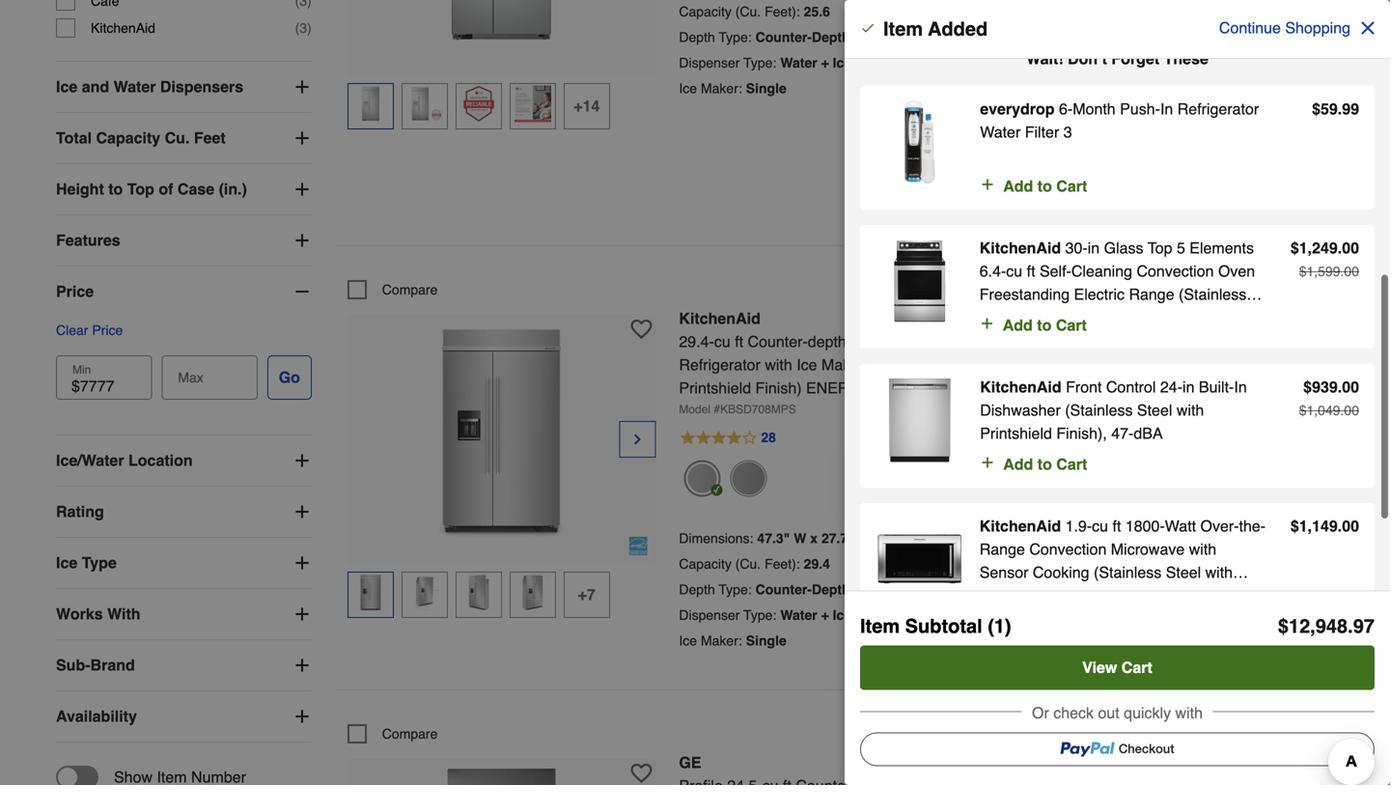 Task type: describe. For each thing, give the bounding box(es) containing it.
item subtotal (1)
[[861, 615, 1012, 638]]

steel inside 30-in glass top 5 elements 6.4-cu ft self-cleaning convection oven freestanding electric range (stainless steel with printshield finish)
[[980, 309, 1015, 326]]

cart for cu
[[1057, 316, 1087, 334]]

ice inside ice and water dispensers button
[[56, 78, 78, 96]]

kitchenaid for 1.9-cu ft 1800-watt over-the- range convection microwave with sensor cooking (stainless steel with printshield finish)
[[980, 517, 1062, 535]]

ice type
[[56, 554, 117, 572]]

clear price
[[56, 323, 123, 338]]

dba
[[1134, 425, 1164, 442]]

depth down 29.4
[[812, 582, 851, 597]]

with inside 30-in glass top 5 elements 6.4-cu ft self-cleaning convection oven freestanding electric range (stainless steel with printshield finish)
[[1020, 309, 1047, 326]]

+7
[[578, 586, 596, 604]]

heart outline image for 1002541568 element at the bottom left of the page
[[631, 763, 652, 784]]

plus image for works with
[[292, 605, 312, 624]]

finish) inside 1.9-cu ft 1800-watt over-the- range convection microwave with sensor cooking (stainless steel with printshield finish)
[[1057, 587, 1103, 605]]

to inside button
[[108, 180, 123, 198]]

the-
[[1240, 517, 1266, 535]]

cooking
[[1033, 564, 1090, 581]]

side
[[961, 333, 992, 351]]

finish),
[[1057, 425, 1108, 442]]

stainless steel image
[[731, 460, 767, 497]]

5013590413 element
[[348, 280, 438, 299]]

$ 9,929 .00
[[1041, 748, 1140, 781]]

cart for 3
[[1057, 177, 1088, 195]]

12,948
[[1290, 615, 1349, 638]]

water down 25.6
[[781, 55, 818, 70]]

939
[[1313, 378, 1339, 396]]

depth down dimensions:
[[679, 582, 716, 597]]

(
[[295, 20, 300, 36]]

it
[[1082, 455, 1088, 468]]

add to cart button for filter
[[981, 175, 1088, 198]]

clear price button
[[56, 321, 123, 340]]

by-
[[940, 333, 961, 351]]

add for 30-in glass top 5 elements 6.4-cu ft self-cleaning convection oven freestanding electric range (stainless steel with printshield finish)
[[1003, 316, 1033, 334]]

2 dispenser type: water + ice from the top
[[679, 608, 852, 623]]

steel inside front control 24-in built-in dishwasher (stainless steel with printshield finish), 47-dba
[[1138, 401, 1173, 419]]

case
[[178, 180, 215, 198]]

filter
[[1026, 123, 1060, 141]]

(stainless inside front control 24-in built-in dishwasher (stainless steel with printshield finish), 47-dba
[[1066, 401, 1134, 419]]

location
[[128, 452, 193, 470]]

99
[[1343, 100, 1360, 118]]

works with button
[[56, 589, 312, 640]]

$ for 12,499
[[1041, 308, 1049, 323]]

0 horizontal spatial added
[[929, 18, 988, 40]]

these
[[1165, 50, 1209, 68]]

printshield inside kitchenaid 29.4-cu ft counter-depth built-in side-by-side refrigerator with ice maker (stainless steel with printshield finish) energy star model # kbsd708mps
[[679, 379, 752, 397]]

(est.)
[[1170, 387, 1197, 401]]

. for 59
[[1339, 100, 1343, 118]]

kitchenaid 29.4-cu ft counter-depth built-in side-by-side refrigerator with ice maker (stainless steel with printshield finish) energy star model # kbsd708mps
[[679, 309, 1008, 416]]

plus image for ice/water location
[[292, 451, 312, 470]]

clear
[[56, 323, 88, 338]]

control
[[1107, 378, 1157, 396]]

1002541568 element
[[348, 724, 438, 744]]

over-
[[1201, 517, 1240, 535]]

$ for 12,948
[[1279, 615, 1290, 638]]

0 vertical spatial 3
[[300, 20, 307, 36]]

convection inside 30-in glass top 5 elements 6.4-cu ft self-cleaning convection oven freestanding electric range (stainless steel with printshield finish)
[[1137, 262, 1215, 280]]

features
[[56, 231, 120, 249]]

compare for 5013590413 'element'
[[382, 282, 438, 297]]

12,499
[[1049, 304, 1138, 337]]

e. san jose lowe's button
[[1073, 404, 1174, 423]]

add to cart for (stainless
[[1004, 455, 1088, 473]]

cleaning
[[1072, 262, 1133, 280]]

$ 1,149 .00
[[1291, 517, 1360, 535]]

height to top of case (in.) button
[[56, 164, 312, 215]]

price button
[[56, 267, 312, 317]]

27.7"
[[822, 531, 855, 546]]

plus image for rating
[[292, 502, 312, 522]]

show item number element
[[56, 766, 246, 785]]

4 product image from the top
[[876, 515, 965, 603]]

ice inside the ice type "button"
[[56, 554, 78, 572]]

0 vertical spatial item
[[884, 18, 924, 40]]

2
[[1160, 387, 1166, 401]]

w
[[794, 531, 807, 546]]

(cu. for 29.4
[[736, 556, 761, 572]]

30-in glass top 5 elements 6.4-cu ft self-cleaning convection oven freestanding electric range (stainless steel with printshield finish)
[[980, 239, 1256, 326]]

add to cart for cu
[[1003, 316, 1087, 334]]

kitchenaid29.4-cu ft counter-depth built-in side-by-side refrigerator with ice maker (stainless steel with printshield finish) energy star element
[[348, 315, 656, 564]]

4 stars image
[[679, 427, 778, 450]]

san
[[1087, 407, 1108, 420]]

depth down 25.6
[[812, 29, 851, 45]]

1 dispenser type: water + ice from the top
[[679, 55, 852, 70]]

30-
[[1066, 239, 1088, 257]]

2 vertical spatial item
[[861, 615, 900, 638]]

price inside button
[[92, 323, 123, 338]]

$ for 59
[[1313, 100, 1321, 118]]

add to cart button for dishwasher
[[981, 453, 1088, 476]]

view
[[1083, 659, 1118, 677]]

cart for (stainless
[[1057, 455, 1088, 473]]

max
[[178, 370, 204, 385]]

top inside 30-in glass top 5 elements 6.4-cu ft self-cleaning convection oven freestanding electric range (stainless steel with printshield finish)
[[1148, 239, 1173, 257]]

capacity (cu. feet): 25.6
[[679, 4, 831, 19]]

actual price $12,499.00 element
[[1041, 304, 1156, 337]]

1,249
[[1300, 239, 1339, 257]]

capacity inside button
[[96, 129, 161, 147]]

3 inside 6-month push-in refrigerator water filter 3
[[1064, 123, 1073, 141]]

97
[[1354, 615, 1375, 638]]

total
[[56, 129, 92, 147]]

e.
[[1073, 407, 1084, 420]]

25.6
[[804, 4, 831, 19]]

everydrop
[[981, 100, 1055, 118]]

1 vertical spatial item
[[1113, 500, 1139, 516]]

(cu. for 25.6
[[736, 4, 761, 19]]

depth down capacity (cu. feet): 25.6
[[679, 29, 716, 45]]

actual price $9,929.00 element
[[1041, 748, 1140, 781]]

water inside 6-month push-in refrigerator water filter 3
[[981, 123, 1021, 141]]

refrigerator inside kitchenaid 29.4-cu ft counter-depth built-in side-by-side refrigerator with ice maker (stainless steel with printshield finish) energy star model # kbsd708mps
[[679, 356, 761, 374]]

close image
[[1359, 18, 1378, 38]]

go
[[279, 369, 300, 386]]

capacity for capacity (cu. feet): 25.6
[[679, 4, 732, 19]]

sub-brand button
[[56, 641, 312, 691]]

don't
[[1068, 50, 1108, 68]]

2 single from the top
[[746, 633, 787, 649]]

product image for front control 24-in built-in dishwasher (stainless steel with printshield finish), 47-dba
[[876, 376, 965, 465]]

1 dispenser from the top
[[679, 55, 740, 70]]

ready by tue, jan 2 (est.) at e. san jose lowe's
[[1060, 387, 1197, 420]]

0 horizontal spatial item added
[[884, 18, 988, 40]]

1,599
[[1307, 264, 1341, 279]]

counter- inside kitchenaid 29.4-cu ft counter-depth built-in side-by-side refrigerator with ice maker (stainless steel with printshield finish) energy star model # kbsd708mps
[[748, 333, 808, 351]]

29.4-
[[679, 333, 715, 351]]

ice/water
[[56, 452, 124, 470]]

$ for 939
[[1304, 378, 1313, 396]]

wait!
[[1027, 50, 1064, 68]]

ft inside kitchenaid 29.4-cu ft counter-depth built-in side-by-side refrigerator with ice maker (stainless steel with printshield finish) energy star model # kbsd708mps
[[735, 333, 744, 351]]

to left dba
[[1116, 435, 1129, 450]]

sub-
[[56, 656, 90, 674]]

printshield inside front control 24-in built-in dishwasher (stainless steel with printshield finish), 47-dba
[[981, 425, 1053, 442]]

min
[[72, 363, 91, 377]]

95131 button
[[1133, 433, 1170, 452]]

$ for 1,249
[[1291, 239, 1300, 257]]

ice inside kitchenaid 29.4-cu ft counter-depth built-in side-by-side refrigerator with ice maker (stainless steel with printshield finish) energy star model # kbsd708mps
[[797, 356, 818, 374]]

in inside kitchenaid 29.4-cu ft counter-depth built-in side-by-side refrigerator with ice maker (stainless steel with printshield finish) energy star model # kbsd708mps
[[886, 333, 899, 351]]

quickly
[[1125, 704, 1172, 722]]

ready
[[1060, 387, 1094, 401]]

+7 button
[[564, 572, 610, 618]]

of
[[159, 180, 173, 198]]

plus image for height to top of case (in.)
[[292, 180, 312, 199]]

printshield inside 30-in glass top 5 elements 6.4-cu ft self-cleaning convection oven freestanding electric range (stainless steel with printshield finish)
[[1051, 309, 1124, 326]]

forget
[[1112, 50, 1160, 68]]

height to top of case (in.)
[[56, 180, 247, 198]]

kitchenaid for 30-in glass top 5 elements 6.4-cu ft self-cleaning convection oven freestanding electric range (stainless steel with printshield finish)
[[980, 239, 1062, 257]]

59
[[1321, 100, 1339, 118]]

truck filled image
[[1041, 436, 1055, 449]]

+14 button
[[564, 83, 610, 129]]

1 ice maker: single from the top
[[679, 81, 787, 96]]

minus image
[[1058, 72, 1077, 92]]

out
[[1099, 704, 1120, 722]]

with
[[107, 605, 141, 623]]

minus image
[[292, 282, 312, 301]]

cu.
[[165, 129, 190, 147]]

ge link
[[679, 754, 1018, 785]]

1 horizontal spatial added
[[1143, 500, 1181, 516]]

2 + from the top
[[822, 608, 830, 623]]

kbsd708mps
[[721, 403, 797, 416]]

feet): for 29.4
[[765, 556, 800, 572]]

dimensions: 47.3" w x  27.7" d x  83.4" h
[[679, 531, 930, 546]]

Stepper number input field with increment and decrement buttons number field
[[1094, 56, 1146, 108]]

1,149
[[1300, 517, 1339, 535]]

finish) inside kitchenaid 29.4-cu ft counter-depth built-in side-by-side refrigerator with ice maker (stainless steel with printshield finish) energy star model # kbsd708mps
[[756, 379, 802, 397]]

$ for 9,929
[[1041, 752, 1049, 767]]

.00 for 1,249
[[1339, 239, 1360, 257]]

6-month push-in refrigerator water filter 3
[[981, 100, 1260, 141]]

glass
[[1105, 239, 1144, 257]]



Task type: vqa. For each thing, say whether or not it's contained in the screenshot.
capacity (cu. feet): 25.6
yes



Task type: locate. For each thing, give the bounding box(es) containing it.
$ inside $ 9,929 .00
[[1041, 752, 1049, 767]]

1 (cu. from the top
[[736, 4, 761, 19]]

h
[[920, 531, 930, 546]]

1 horizontal spatial range
[[1130, 285, 1175, 303]]

1 product image from the top
[[876, 98, 965, 187]]

47-
[[1112, 425, 1134, 442]]

1 vertical spatial compare
[[382, 726, 438, 742]]

2 vertical spatial add to cart
[[1004, 455, 1088, 473]]

.00 for 9,929
[[1122, 752, 1140, 767]]

cu
[[1007, 262, 1023, 280], [715, 333, 731, 351], [1093, 517, 1109, 535]]

self-
[[1040, 262, 1072, 280]]

stainless steel with printshield&#8482; finish image
[[684, 460, 721, 497]]

dispenser type: water + ice down capacity (cu. feet): 29.4
[[679, 608, 852, 623]]

total capacity cu. feet button
[[56, 113, 312, 163]]

range
[[1130, 285, 1175, 303], [980, 540, 1026, 558]]

min max
[[72, 363, 204, 385]]

steel inside 1.9-cu ft 1800-watt over-the- range convection microwave with sensor cooking (stainless steel with printshield finish)
[[1167, 564, 1202, 581]]

2 vertical spatial counter-
[[756, 582, 812, 597]]

range inside 30-in glass top 5 elements 6.4-cu ft self-cleaning convection oven freestanding electric range (stainless steel with printshield finish)
[[1130, 285, 1175, 303]]

0 vertical spatial (cu.
[[736, 4, 761, 19]]

go button
[[267, 356, 312, 400]]

view cart
[[1083, 659, 1153, 677]]

in inside 6-month push-in refrigerator water filter 3
[[1161, 100, 1174, 118]]

item right "checkmark" image
[[884, 18, 924, 40]]

maker: down capacity (cu. feet): 29.4
[[701, 633, 743, 649]]

depth type: counter-depth down capacity (cu. feet): 25.6
[[679, 29, 851, 45]]

1 vertical spatial range
[[980, 540, 1026, 558]]

.00 for 939
[[1339, 378, 1360, 396]]

24-
[[1161, 378, 1183, 396]]

0 horizontal spatial cu
[[715, 333, 731, 351]]

x right the d
[[872, 531, 880, 546]]

push-
[[1121, 100, 1161, 118]]

cu down yes image
[[1093, 517, 1109, 535]]

to for dishwasher
[[1038, 455, 1053, 473]]

1 horizontal spatial in
[[1161, 100, 1174, 118]]

6.4-
[[980, 262, 1007, 280]]

1 vertical spatial add to cart button
[[980, 314, 1087, 337]]

1 heart outline image from the top
[[631, 319, 652, 340]]

plus image inside total capacity cu. feet button
[[292, 129, 312, 148]]

dispensers
[[160, 78, 244, 96]]

add
[[1004, 177, 1034, 195], [1003, 316, 1033, 334], [1004, 455, 1034, 473]]

total capacity cu. feet
[[56, 129, 226, 147]]

check
[[1054, 704, 1094, 722]]

subtotal
[[906, 615, 983, 638]]

0 horizontal spatial built-
[[851, 333, 886, 351]]

0 vertical spatial price
[[56, 283, 94, 300]]

1 vertical spatial in
[[886, 333, 899, 351]]

.00 inside $ 9,929 .00
[[1122, 752, 1140, 767]]

kitchenaid up 29.4-
[[679, 309, 761, 327]]

kitchenaid up the 6.4-
[[980, 239, 1062, 257]]

2 dispenser from the top
[[679, 608, 740, 623]]

built- inside kitchenaid 29.4-cu ft counter-depth built-in side-by-side refrigerator with ice maker (stainless steel with printshield finish) energy star model # kbsd708mps
[[851, 333, 886, 351]]

add to cart down truck filled "image"
[[1004, 455, 1088, 473]]

cart down delivery
[[1057, 455, 1088, 473]]

compare for 1002541568 element at the bottom left of the page
[[382, 726, 438, 742]]

brand
[[90, 656, 135, 674]]

2 vertical spatial add
[[1004, 455, 1034, 473]]

2 product image from the top
[[876, 237, 965, 325]]

add to cart down "freestanding"
[[1003, 316, 1087, 334]]

range right electric
[[1130, 285, 1175, 303]]

oven
[[1219, 262, 1256, 280]]

0 vertical spatial item added
[[884, 18, 988, 40]]

1 vertical spatial convection
[[1030, 540, 1107, 558]]

printshield inside 1.9-cu ft 1800-watt over-the- range convection microwave with sensor cooking (stainless steel with printshield finish)
[[980, 587, 1052, 605]]

product image
[[876, 98, 965, 187], [876, 237, 965, 325], [876, 376, 965, 465], [876, 515, 965, 603]]

1 feet): from the top
[[765, 4, 800, 19]]

1 vertical spatial capacity
[[96, 129, 161, 147]]

top left 5
[[1148, 239, 1173, 257]]

1 vertical spatial feet):
[[765, 556, 800, 572]]

add to cart button for 6.4-
[[980, 314, 1087, 337]]

printshield
[[1051, 309, 1124, 326], [679, 379, 752, 397], [981, 425, 1053, 442], [980, 587, 1052, 605]]

by right it
[[1091, 455, 1103, 468]]

heart outline image left 29.4-
[[631, 319, 652, 340]]

yes image
[[1090, 500, 1105, 516]]

(stainless inside 1.9-cu ft 1800-watt over-the- range convection microwave with sensor cooking (stainless steel with printshield finish)
[[1094, 564, 1162, 581]]

product image for 30-in glass top 5 elements 6.4-cu ft self-cleaning convection oven freestanding electric range (stainless steel with printshield finish)
[[876, 237, 965, 325]]

$ inside $ 12,499
[[1041, 308, 1049, 323]]

counter- down capacity (cu. feet): 25.6
[[756, 29, 812, 45]]

1 horizontal spatial 3
[[1064, 123, 1073, 141]]

steel down by-
[[941, 356, 977, 374]]

wait! don't forget these
[[1027, 50, 1209, 68]]

plus image inside ice/water location button
[[292, 451, 312, 470]]

features button
[[56, 215, 312, 266]]

1 horizontal spatial built-
[[1200, 378, 1235, 396]]

1 single from the top
[[746, 81, 787, 96]]

cart inside "button"
[[1122, 659, 1153, 677]]

add to cart button down filter
[[981, 175, 1088, 198]]

47.3"
[[758, 531, 790, 546]]

(cu. left 25.6
[[736, 4, 761, 19]]

1.9-
[[1066, 517, 1093, 535]]

2 horizontal spatial finish)
[[1128, 309, 1174, 326]]

0 vertical spatial .
[[1339, 100, 1343, 118]]

0 vertical spatial counter-
[[756, 29, 812, 45]]

3 product image from the top
[[876, 376, 965, 465]]

1 maker: from the top
[[701, 81, 743, 96]]

0 vertical spatial heart outline image
[[631, 319, 652, 340]]

ft right 29.4-
[[735, 333, 744, 351]]

counter- down capacity (cu. feet): 29.4
[[756, 582, 812, 597]]

1 depth type: counter-depth from the top
[[679, 29, 851, 45]]

ice type button
[[56, 538, 312, 588]]

continue shopping
[[1220, 19, 1351, 37]]

(stainless
[[1179, 285, 1247, 303], [869, 356, 937, 374], [1066, 401, 1134, 419], [1094, 564, 1162, 581]]

0 vertical spatial single
[[746, 81, 787, 96]]

(stainless inside 30-in glass top 5 elements 6.4-cu ft self-cleaning convection oven freestanding electric range (stainless steel with printshield finish)
[[1179, 285, 1247, 303]]

1 horizontal spatial item added
[[1113, 500, 1181, 516]]

1 + from the top
[[822, 55, 830, 70]]

plus image inside height to top of case (in.) button
[[292, 180, 312, 199]]

plus image for availability
[[292, 707, 312, 726]]

item up 1800-
[[1113, 500, 1139, 516]]

feet): for 25.6
[[765, 4, 800, 19]]

feet): left 25.6
[[765, 4, 800, 19]]

28
[[762, 430, 777, 445]]

delivery to 95131
[[1060, 435, 1170, 450]]

water inside button
[[114, 78, 156, 96]]

1 vertical spatial in
[[1183, 378, 1195, 396]]

1 vertical spatial top
[[1148, 239, 1173, 257]]

1 vertical spatial built-
[[1200, 378, 1235, 396]]

built- right (est.)
[[1200, 378, 1235, 396]]

ft left 1800-
[[1113, 517, 1122, 535]]

printshield up #
[[679, 379, 752, 397]]

1 horizontal spatial cu
[[1007, 262, 1023, 280]]

1 vertical spatial add
[[1003, 316, 1033, 334]]

printshield down sensor
[[980, 587, 1052, 605]]

dispenser type: water + ice
[[679, 55, 852, 70], [679, 608, 852, 623]]

plus image inside sub-brand button
[[292, 656, 312, 675]]

steel down microwave
[[1167, 564, 1202, 581]]

0 horizontal spatial x
[[811, 531, 818, 546]]

add for 6-month push-in refrigerator water filter 3
[[1004, 177, 1034, 195]]

plus image inside availability button
[[292, 707, 312, 726]]

$ 12,499
[[1041, 304, 1138, 337]]

to right height
[[108, 180, 123, 198]]

dishwasher
[[981, 401, 1061, 419]]

2 x from the left
[[872, 531, 880, 546]]

5
[[1177, 239, 1186, 257]]

1 horizontal spatial ft
[[1027, 262, 1036, 280]]

0 vertical spatial depth type: counter-depth
[[679, 29, 851, 45]]

ice/water location button
[[56, 436, 312, 486]]

0 vertical spatial top
[[127, 180, 154, 198]]

kitchenaid inside kitchenaid 29.4-cu ft counter-depth built-in side-by-side refrigerator with ice maker (stainless steel with printshield finish) energy star model # kbsd708mps
[[679, 309, 761, 327]]

1 vertical spatial (cu.
[[736, 556, 761, 572]]

1 horizontal spatial refrigerator
[[1178, 100, 1260, 118]]

1 vertical spatial heart outline image
[[631, 763, 652, 784]]

1 horizontal spatial .
[[1349, 615, 1354, 638]]

1 horizontal spatial x
[[872, 531, 880, 546]]

1 horizontal spatial in
[[1183, 378, 1195, 396]]

shopping
[[1286, 19, 1351, 37]]

to for filter
[[1038, 177, 1053, 195]]

kitchenaid up sensor
[[980, 517, 1062, 535]]

range up sensor
[[980, 540, 1026, 558]]

x right w
[[811, 531, 818, 546]]

0 vertical spatial add
[[1004, 177, 1034, 195]]

in left side-
[[886, 333, 899, 351]]

water right "and"
[[114, 78, 156, 96]]

by up san
[[1097, 387, 1109, 401]]

1 vertical spatial 3
[[1064, 123, 1073, 141]]

to
[[1038, 177, 1053, 195], [108, 180, 123, 198], [1038, 316, 1052, 334], [1116, 435, 1129, 450], [1038, 455, 1053, 473]]

1 horizontal spatial convection
[[1137, 262, 1215, 280]]

printshield down electric
[[1051, 309, 1124, 326]]

1 vertical spatial by
[[1091, 455, 1103, 468]]

kitchenaid for front control 24-in built-in dishwasher (stainless steel with printshield finish), 47-dba
[[981, 378, 1062, 396]]

availability
[[56, 708, 137, 726]]

to down "freestanding"
[[1038, 316, 1052, 334]]

plus image inside the ice type "button"
[[292, 554, 312, 573]]

price up clear
[[56, 283, 94, 300]]

1 vertical spatial item added
[[1113, 500, 1181, 516]]

plus image for ice and water dispensers
[[292, 77, 312, 97]]

single
[[746, 81, 787, 96], [746, 633, 787, 649]]

plus image inside works with 'button'
[[292, 605, 312, 624]]

2 horizontal spatial cu
[[1093, 517, 1109, 535]]

2 vertical spatial capacity
[[679, 556, 732, 572]]

ft inside 30-in glass top 5 elements 6.4-cu ft self-cleaning convection oven freestanding electric range (stainless steel with printshield finish)
[[1027, 262, 1036, 280]]

ft inside 1.9-cu ft 1800-watt over-the- range convection microwave with sensor cooking (stainless steel with printshield finish)
[[1113, 517, 1122, 535]]

water
[[781, 55, 818, 70], [114, 78, 156, 96], [981, 123, 1021, 141], [781, 608, 818, 623]]

added
[[929, 18, 988, 40], [1143, 500, 1181, 516]]

steel down 2
[[1138, 401, 1173, 419]]

printshield down dishwasher at the bottom right of the page
[[981, 425, 1053, 442]]

0 vertical spatial in
[[1161, 100, 1174, 118]]

plus image inside features button
[[292, 231, 312, 250]]

cu inside 1.9-cu ft 1800-watt over-the- range convection microwave with sensor cooking (stainless steel with printshield finish)
[[1093, 517, 1109, 535]]

0 vertical spatial added
[[929, 18, 988, 40]]

1 horizontal spatial finish)
[[1057, 587, 1103, 605]]

cu up "freestanding"
[[1007, 262, 1023, 280]]

single down capacity (cu. feet): 25.6
[[746, 81, 787, 96]]

2 vertical spatial finish)
[[1057, 587, 1103, 605]]

1 vertical spatial maker:
[[701, 633, 743, 649]]

finish)
[[1128, 309, 1174, 326], [756, 379, 802, 397], [1057, 587, 1103, 605]]

energy
[[807, 379, 872, 397]]

add left get on the bottom right
[[1004, 455, 1034, 473]]

item left subtotal
[[861, 615, 900, 638]]

checkmark image
[[861, 20, 876, 36]]

2 vertical spatial cu
[[1093, 517, 1109, 535]]

heart outline image left ge
[[631, 763, 652, 784]]

add to cart button down "freestanding"
[[980, 314, 1087, 337]]

add to cart for 3
[[1004, 177, 1088, 195]]

d
[[858, 531, 868, 546]]

feet):
[[765, 4, 800, 19], [765, 556, 800, 572]]

view cart button
[[861, 646, 1376, 690]]

2 vertical spatial add to cart button
[[981, 453, 1088, 476]]

2 vertical spatial in
[[1235, 378, 1248, 396]]

maker: down capacity (cu. feet): 25.6
[[701, 81, 743, 96]]

0 vertical spatial +
[[822, 55, 830, 70]]

plus image for ice type
[[292, 554, 312, 573]]

2 ice maker: single from the top
[[679, 633, 787, 649]]

built- up the maker
[[851, 333, 886, 351]]

in right 2
[[1183, 378, 1195, 396]]

jan
[[1138, 387, 1157, 401]]

0 vertical spatial ft
[[1027, 262, 1036, 280]]

cu inside 30-in glass top 5 elements 6.4-cu ft self-cleaning convection oven freestanding electric range (stainless steel with printshield finish)
[[1007, 262, 1023, 280]]

plus image for sub-brand
[[292, 656, 312, 675]]

refrigerator down 29.4-
[[679, 356, 761, 374]]

2 vertical spatial ft
[[1113, 517, 1122, 535]]

convection down 5
[[1137, 262, 1215, 280]]

2 compare from the top
[[382, 726, 438, 742]]

$ for 1,149
[[1291, 517, 1300, 535]]

2 (cu. from the top
[[736, 556, 761, 572]]

item added right "checkmark" image
[[884, 18, 988, 40]]

1 vertical spatial added
[[1143, 500, 1181, 516]]

maker:
[[701, 81, 743, 96], [701, 633, 743, 649]]

2 maker: from the top
[[701, 633, 743, 649]]

compare inside 5013590413 'element'
[[382, 282, 438, 297]]

lowe's
[[1139, 407, 1174, 420]]

plus image inside ice and water dispensers button
[[292, 77, 312, 97]]

built- inside front control 24-in built-in dishwasher (stainless steel with printshield finish), 47-dba
[[1200, 378, 1235, 396]]

cart down electric
[[1057, 316, 1087, 334]]

product image for 6-month push-in refrigerator water filter 3
[[876, 98, 965, 187]]

1 vertical spatial dispenser
[[679, 608, 740, 623]]

with inside front control 24-in built-in dishwasher (stainless steel with printshield finish), 47-dba
[[1177, 401, 1205, 419]]

in right 'qty.'
[[1161, 100, 1174, 118]]

add for front control 24-in built-in dishwasher (stainless steel with printshield finish), 47-dba
[[1004, 455, 1034, 473]]

1 compare from the top
[[382, 282, 438, 297]]

plus image
[[1162, 72, 1182, 92], [292, 77, 312, 97], [981, 175, 996, 194], [292, 231, 312, 250], [292, 451, 312, 470], [981, 453, 996, 472], [292, 554, 312, 573], [292, 605, 312, 624], [292, 656, 312, 675], [292, 707, 312, 726]]

. for 12,948
[[1349, 615, 1354, 638]]

continue shopping button
[[1207, 6, 1391, 50]]

plus image inside rating button
[[292, 502, 312, 522]]

rating button
[[56, 487, 312, 537]]

0 horizontal spatial ft
[[735, 333, 744, 351]]

kitchenaid
[[91, 20, 155, 36], [980, 239, 1062, 257], [679, 309, 761, 327], [981, 378, 1062, 396], [980, 517, 1062, 535]]

to down filter
[[1038, 177, 1053, 195]]

cart right view
[[1122, 659, 1153, 677]]

pickup image
[[1041, 368, 1055, 382]]

0 vertical spatial dispenser type: water + ice
[[679, 55, 852, 70]]

dispenser down capacity (cu. feet): 25.6
[[679, 55, 740, 70]]

water down everydrop
[[981, 123, 1021, 141]]

plus image for total capacity cu. feet
[[292, 129, 312, 148]]

top inside button
[[127, 180, 154, 198]]

in inside 30-in glass top 5 elements 6.4-cu ft self-cleaning convection oven freestanding electric range (stainless steel with printshield finish)
[[1088, 239, 1100, 257]]

1,049
[[1307, 403, 1341, 418]]

range inside 1.9-cu ft 1800-watt over-the- range convection microwave with sensor cooking (stainless steel with printshield finish)
[[980, 540, 1026, 558]]

2 feet): from the top
[[765, 556, 800, 572]]

in inside front control 24-in built-in dishwasher (stainless steel with printshield finish), 47-dba
[[1183, 378, 1195, 396]]

.00 for 1,149
[[1339, 517, 1360, 535]]

convection inside 1.9-cu ft 1800-watt over-the- range convection microwave with sensor cooking (stainless steel with printshield finish)
[[1030, 540, 1107, 558]]

item
[[884, 18, 924, 40], [1113, 500, 1139, 516], [861, 615, 900, 638]]

1 vertical spatial depth type: counter-depth
[[679, 582, 851, 597]]

added right "checkmark" image
[[929, 18, 988, 40]]

add to cart button down truck filled "image"
[[981, 453, 1088, 476]]

plus image for features
[[292, 231, 312, 250]]

ft up "freestanding"
[[1027, 262, 1036, 280]]

item added up 1800-
[[1113, 500, 1181, 516]]

0 vertical spatial maker:
[[701, 81, 743, 96]]

added up 1800-
[[1143, 500, 1181, 516]]

2 depth type: counter-depth from the top
[[679, 582, 851, 597]]

ice and water dispensers
[[56, 78, 244, 96]]

sub-brand
[[56, 656, 135, 674]]

cu up #
[[715, 333, 731, 351]]

0 vertical spatial by
[[1097, 387, 1109, 401]]

1 vertical spatial ice maker: single
[[679, 633, 787, 649]]

kitchenaid up the ice and water dispensers at top left
[[91, 20, 155, 36]]

1 vertical spatial +
[[822, 608, 830, 623]]

sensor
[[980, 564, 1029, 581]]

finish) inside 30-in glass top 5 elements 6.4-cu ft self-cleaning convection oven freestanding electric range (stainless steel with printshield finish)
[[1128, 309, 1174, 326]]

0 vertical spatial in
[[1088, 239, 1100, 257]]

thumbnail image
[[352, 86, 389, 122], [406, 86, 443, 122], [461, 86, 497, 122], [515, 86, 551, 122], [352, 574, 389, 611], [406, 574, 443, 611], [461, 574, 497, 611], [515, 574, 551, 611]]

or
[[1033, 704, 1050, 722]]

ice maker: single down capacity (cu. feet): 25.6
[[679, 81, 787, 96]]

ice
[[833, 55, 852, 70], [56, 78, 78, 96], [679, 81, 697, 96], [797, 356, 818, 374], [56, 554, 78, 572], [833, 608, 852, 623], [679, 633, 697, 649]]

0 vertical spatial finish)
[[1128, 309, 1174, 326]]

add to cart down filter
[[1004, 177, 1088, 195]]

2 heart outline image from the top
[[631, 763, 652, 784]]

plus image
[[292, 129, 312, 148], [292, 180, 312, 199], [980, 314, 996, 333], [292, 502, 312, 522]]

cart down filter
[[1057, 177, 1088, 195]]

by inside ready by tue, jan 2 (est.) at e. san jose lowe's
[[1097, 387, 1109, 401]]

get it by
[[1060, 455, 1103, 468]]

ice maker: single down capacity (cu. feet): 29.4
[[679, 633, 787, 649]]

works with
[[56, 605, 141, 623]]

in right (est.)
[[1235, 378, 1248, 396]]

steel up 'side'
[[980, 309, 1015, 326]]

water down 29.4
[[781, 608, 818, 623]]

price inside 'button'
[[56, 283, 94, 300]]

depth
[[679, 29, 716, 45], [812, 29, 851, 45], [679, 582, 716, 597], [812, 582, 851, 597]]

+ down 29.4
[[822, 608, 830, 623]]

0 vertical spatial refrigerator
[[1178, 100, 1260, 118]]

heart outline image
[[631, 319, 652, 340], [631, 763, 652, 784]]

0 vertical spatial convection
[[1137, 262, 1215, 280]]

single down capacity (cu. feet): 29.4
[[746, 633, 787, 649]]

+ down 25.6
[[822, 55, 830, 70]]

dispenser down capacity (cu. feet): 29.4
[[679, 608, 740, 623]]

1 vertical spatial price
[[92, 323, 123, 338]]

jose
[[1111, 407, 1135, 420]]

0 vertical spatial dispenser
[[679, 55, 740, 70]]

1 horizontal spatial top
[[1148, 239, 1173, 257]]

0 vertical spatial built-
[[851, 333, 886, 351]]

1 vertical spatial finish)
[[756, 379, 802, 397]]

1 x from the left
[[811, 531, 818, 546]]

cu inside kitchenaid 29.4-cu ft counter-depth built-in side-by-side refrigerator with ice maker (stainless steel with printshield finish) energy star model # kbsd708mps
[[715, 333, 731, 351]]

front
[[1066, 378, 1103, 396]]

side-
[[904, 333, 940, 351]]

model
[[679, 403, 711, 416]]

1 vertical spatial ft
[[735, 333, 744, 351]]

0 horizontal spatial finish)
[[756, 379, 802, 397]]

to down truck filled "image"
[[1038, 455, 1053, 473]]

1 vertical spatial cu
[[715, 333, 731, 351]]

2 horizontal spatial in
[[1235, 378, 1248, 396]]

0 horizontal spatial 3
[[300, 20, 307, 36]]

compare inside 1002541568 element
[[382, 726, 438, 742]]

in inside front control 24-in built-in dishwasher (stainless steel with printshield finish), 47-dba
[[1235, 378, 1248, 396]]

counter- up kbsd708mps at bottom right
[[748, 333, 808, 351]]

1 vertical spatial counter-
[[748, 333, 808, 351]]

feet): down 47.3"
[[765, 556, 800, 572]]

1 vertical spatial dispenser type: water + ice
[[679, 608, 852, 623]]

(cu. down 47.3"
[[736, 556, 761, 572]]

0 horizontal spatial in
[[1088, 239, 1100, 257]]

add down "freestanding"
[[1003, 316, 1033, 334]]

(stainless inside kitchenaid 29.4-cu ft counter-depth built-in side-by-side refrigerator with ice maker (stainless steel with printshield finish) energy star model # kbsd708mps
[[869, 356, 937, 374]]

depth type: counter-depth down capacity (cu. feet): 29.4
[[679, 582, 851, 597]]

convection up the cooking at the bottom right of page
[[1030, 540, 1107, 558]]

to for 6.4-
[[1038, 316, 1052, 334]]

top left of
[[127, 180, 154, 198]]

heart outline image for 5013590413 'element'
[[631, 319, 652, 340]]

9,929
[[1049, 748, 1122, 781]]

1 vertical spatial single
[[746, 633, 787, 649]]

0 vertical spatial add to cart
[[1004, 177, 1088, 195]]

price right clear
[[92, 323, 123, 338]]

microwave
[[1112, 540, 1185, 558]]

0 vertical spatial add to cart button
[[981, 175, 1088, 198]]

steel inside kitchenaid 29.4-cu ft counter-depth built-in side-by-side refrigerator with ice maker (stainless steel with printshield finish) energy star model # kbsd708mps
[[941, 356, 977, 374]]

chevron right image
[[630, 430, 646, 449]]

0 vertical spatial compare
[[382, 282, 438, 297]]

capacity (cu. feet): 29.4
[[679, 556, 831, 572]]

dispenser type: water + ice down capacity (cu. feet): 25.6
[[679, 55, 852, 70]]

dimensions:
[[679, 531, 754, 546]]

add down filter
[[1004, 177, 1034, 195]]

cart
[[1057, 177, 1088, 195], [1057, 316, 1087, 334], [1057, 455, 1088, 473], [1122, 659, 1153, 677]]

1 vertical spatial refrigerator
[[679, 356, 761, 374]]

0 vertical spatial feet):
[[765, 4, 800, 19]]

0 horizontal spatial .
[[1339, 100, 1343, 118]]

0 horizontal spatial refrigerator
[[679, 356, 761, 374]]

0 vertical spatial range
[[1130, 285, 1175, 303]]

3
[[300, 20, 307, 36], [1064, 123, 1073, 141]]

kitchenaid up dishwasher at the bottom right of the page
[[981, 378, 1062, 396]]

1 vertical spatial add to cart
[[1003, 316, 1087, 334]]

capacity for capacity (cu. feet): 29.4
[[679, 556, 732, 572]]

in up cleaning
[[1088, 239, 1100, 257]]

refrigerator inside 6-month push-in refrigerator water filter 3
[[1178, 100, 1260, 118]]

0 horizontal spatial range
[[980, 540, 1026, 558]]

refrigerator down the these
[[1178, 100, 1260, 118]]

in
[[1088, 239, 1100, 257], [1183, 378, 1195, 396]]

83.4"
[[883, 531, 916, 546]]



